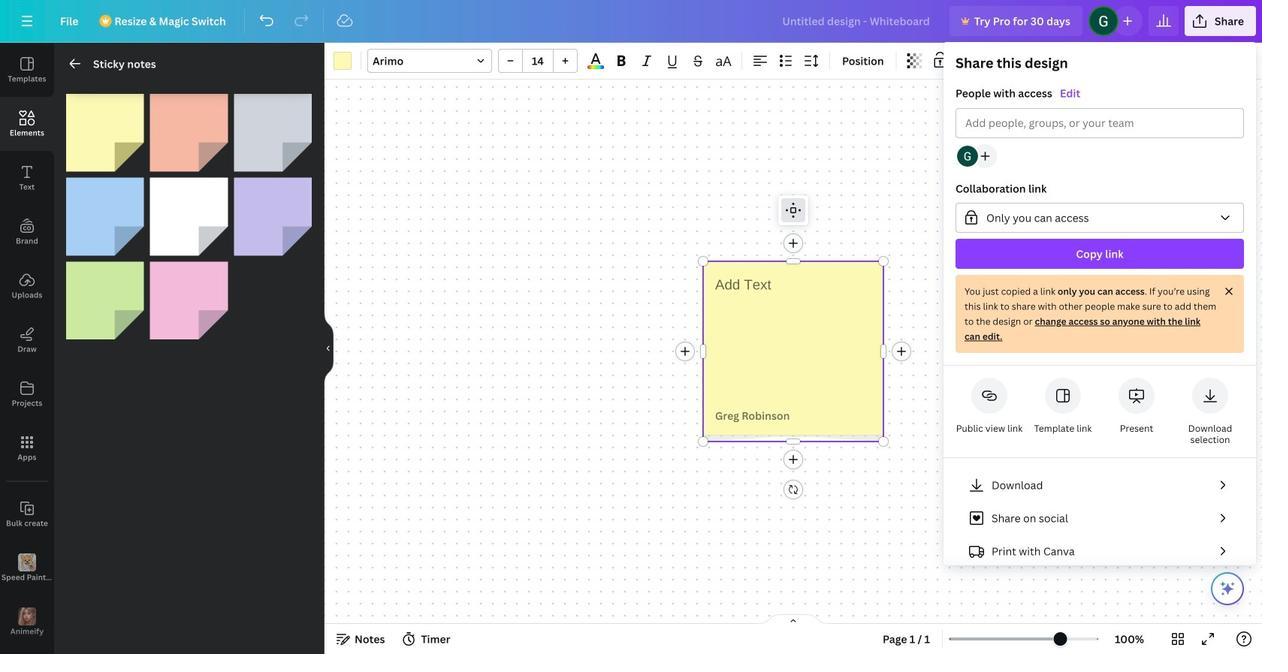 Task type: vqa. For each thing, say whether or not it's contained in the screenshot.
group
yes



Task type: describe. For each thing, give the bounding box(es) containing it.
hide image
[[324, 313, 334, 385]]

purple sticky note image
[[234, 178, 312, 256]]

white sticky note image
[[150, 178, 228, 256]]

main menu bar
[[0, 0, 1263, 43]]

Design title text field
[[771, 6, 944, 36]]

gray sticky note image
[[234, 94, 312, 172]]

side panel tab list
[[0, 43, 54, 655]]

quick actions image
[[1219, 580, 1237, 598]]

Add people, groups, or your team text field
[[966, 109, 1235, 138]]



Task type: locate. For each thing, give the bounding box(es) containing it.
group
[[498, 49, 578, 73], [944, 54, 1257, 366]]

blue sticky note image
[[66, 178, 144, 256]]

None button
[[956, 203, 1245, 233]]

yellow sticky note image
[[66, 94, 144, 172]]

green sticky note image
[[66, 262, 144, 340]]

show pages image
[[758, 614, 830, 626]]

1 horizontal spatial group
[[944, 54, 1257, 366]]

list
[[956, 470, 1245, 600]]

pink sticky note image
[[150, 262, 228, 340]]

orange sticky note image
[[150, 94, 228, 172]]

None text field
[[715, 275, 872, 295]]

0 horizontal spatial group
[[498, 49, 578, 73]]



